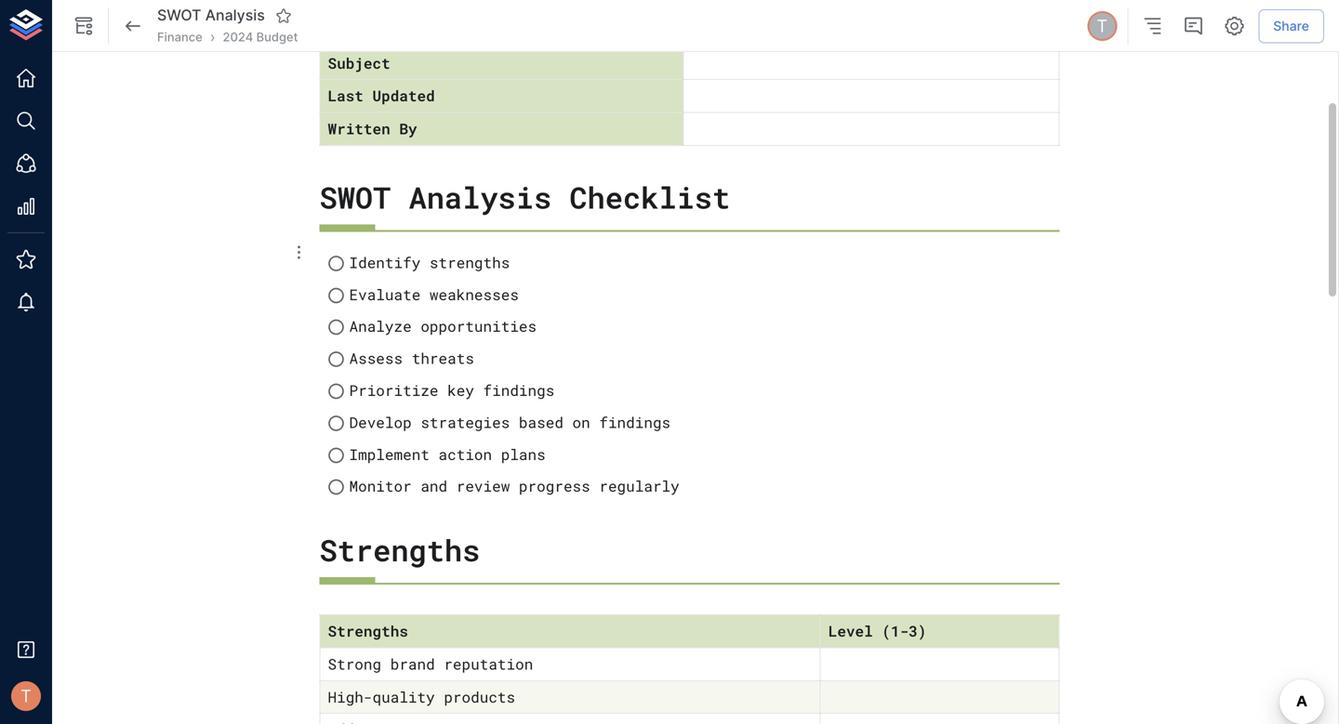 Task type: locate. For each thing, give the bounding box(es) containing it.
swot for swot analysis
[[157, 6, 202, 24]]

0 vertical spatial t button
[[1085, 8, 1120, 44]]

last updated
[[328, 86, 435, 106]]

strong brand reputation
[[328, 654, 533, 674]]

unchecked image left "identify" at the top left
[[327, 254, 346, 273]]

3)
[[909, 621, 927, 641]]

unchecked image left the evaluate
[[327, 286, 346, 305]]

findings right "on"
[[599, 413, 671, 433]]

unchecked image for prioritize key findings
[[327, 382, 346, 401]]

1 horizontal spatial findings
[[599, 413, 671, 433]]

1 horizontal spatial t button
[[1085, 8, 1120, 44]]

3 unchecked image from the top
[[327, 350, 346, 369]]

share button
[[1259, 9, 1325, 43]]

finance › 2024 budget
[[157, 28, 298, 46]]

unchecked image left 'prioritize'
[[327, 382, 346, 401]]

identify strengths
[[349, 252, 510, 273]]

finance link
[[157, 29, 203, 46]]

analysis up "strengths"
[[409, 178, 552, 217]]

develop strategies based on findings
[[349, 413, 671, 433]]

findings up "develop strategies based on findings"
[[483, 381, 555, 401]]

prioritize key findings
[[349, 381, 555, 401]]

analysis
[[205, 6, 265, 24], [409, 178, 552, 217]]

0 horizontal spatial t button
[[6, 676, 47, 717]]

prioritize
[[349, 381, 439, 401]]

develop
[[349, 413, 412, 433]]

0 vertical spatial analysis
[[205, 6, 265, 24]]

analysis for swot analysis checklist
[[409, 178, 552, 217]]

settings image
[[1224, 15, 1246, 37]]

1 vertical spatial unchecked image
[[327, 414, 346, 433]]

(1-
[[882, 621, 909, 641]]

1 unchecked image from the top
[[327, 286, 346, 305]]

unchecked image
[[327, 286, 346, 305], [327, 414, 346, 433]]

t button
[[1085, 8, 1120, 44], [6, 676, 47, 717]]

1 unchecked image from the top
[[327, 254, 346, 273]]

key
[[448, 381, 474, 401]]

unchecked image left the develop
[[327, 414, 346, 433]]

1 horizontal spatial swot
[[320, 178, 391, 217]]

2 unchecked image from the top
[[327, 318, 346, 337]]

2 unchecked image from the top
[[327, 414, 346, 433]]

favorite image
[[275, 7, 292, 24]]

swot for swot analysis checklist
[[320, 178, 391, 217]]

budget
[[256, 30, 298, 44]]

finance
[[157, 30, 203, 44]]

level
[[829, 621, 873, 641]]

strengths up the 'strong'
[[328, 621, 408, 641]]

unchecked image
[[327, 254, 346, 273], [327, 318, 346, 337], [327, 350, 346, 369], [327, 382, 346, 401], [327, 446, 346, 465], [327, 478, 346, 497]]

unchecked image left assess
[[327, 350, 346, 369]]

6 unchecked image from the top
[[327, 478, 346, 497]]

0 vertical spatial swot
[[157, 6, 202, 24]]

quality
[[373, 687, 435, 707]]

0 vertical spatial strengths
[[320, 531, 480, 570]]

0 horizontal spatial analysis
[[205, 6, 265, 24]]

swot analysis checklist
[[320, 178, 731, 217]]

unchecked image left the 'monitor'
[[327, 478, 346, 497]]

high-
[[328, 687, 373, 707]]

unchecked image left implement
[[327, 446, 346, 465]]

1 horizontal spatial analysis
[[409, 178, 552, 217]]

unchecked image for assess threats
[[327, 350, 346, 369]]

updated
[[373, 86, 435, 106]]

strengths down the 'monitor'
[[320, 531, 480, 570]]

1 vertical spatial analysis
[[409, 178, 552, 217]]

2024 budget link
[[223, 29, 298, 46]]

swot
[[157, 6, 202, 24], [320, 178, 391, 217]]

unchecked image for implement action plans
[[327, 446, 346, 465]]

strengths
[[320, 531, 480, 570], [328, 621, 408, 641]]

unchecked image for identify strengths
[[327, 254, 346, 273]]

swot up finance
[[157, 6, 202, 24]]

1 vertical spatial swot
[[320, 178, 391, 217]]

opportunities
[[421, 317, 537, 337]]

last
[[328, 86, 364, 106]]

analysis up 2024
[[205, 6, 265, 24]]

show wiki image
[[73, 15, 95, 37]]

reputation
[[444, 654, 533, 674]]

unchecked image for monitor and review progress regularly
[[327, 478, 346, 497]]

findings
[[483, 381, 555, 401], [599, 413, 671, 433]]

action
[[439, 445, 492, 465]]

1 vertical spatial findings
[[599, 413, 671, 433]]

1 vertical spatial t button
[[6, 676, 47, 717]]

5 unchecked image from the top
[[327, 446, 346, 465]]

0 vertical spatial findings
[[483, 381, 555, 401]]

0 vertical spatial unchecked image
[[327, 286, 346, 305]]

›
[[210, 28, 215, 46]]

identify
[[349, 252, 421, 273]]

swot down written
[[320, 178, 391, 217]]

unchecked image for develop strategies based on findings
[[327, 414, 346, 433]]

4 unchecked image from the top
[[327, 382, 346, 401]]

0 vertical spatial t
[[1097, 16, 1108, 36]]

assess
[[349, 349, 403, 369]]

unchecked image for analyze opportunities
[[327, 318, 346, 337]]

0 horizontal spatial swot
[[157, 6, 202, 24]]

written by
[[328, 119, 417, 139]]

t
[[1097, 16, 1108, 36], [21, 686, 32, 707]]

regularly
[[599, 477, 680, 497]]

progress
[[519, 477, 591, 497]]

1 vertical spatial strengths
[[328, 621, 408, 641]]

high-quality products
[[328, 687, 516, 707]]

unchecked image left analyze
[[327, 318, 346, 337]]

1 vertical spatial t
[[21, 686, 32, 707]]



Task type: describe. For each thing, give the bounding box(es) containing it.
evaluate
[[349, 285, 421, 305]]

assess threats
[[349, 349, 474, 369]]

based
[[519, 413, 564, 433]]

weaknesses
[[430, 285, 519, 305]]

brand
[[390, 654, 435, 674]]

and
[[421, 477, 448, 497]]

0 horizontal spatial findings
[[483, 381, 555, 401]]

level (1-3)
[[829, 621, 927, 641]]

implement action plans
[[349, 445, 546, 465]]

strong
[[328, 654, 382, 674]]

on
[[573, 413, 591, 433]]

go back image
[[122, 15, 144, 37]]

plans
[[501, 445, 546, 465]]

unchecked image for evaluate weaknesses
[[327, 286, 346, 305]]

strategies
[[421, 413, 510, 433]]

1 horizontal spatial t
[[1097, 16, 1108, 36]]

2024
[[223, 30, 253, 44]]

products
[[444, 687, 516, 707]]

monitor
[[349, 477, 412, 497]]

table of contents image
[[1142, 15, 1164, 37]]

comments image
[[1183, 15, 1205, 37]]

monitor and review progress regularly
[[349, 477, 680, 497]]

strengths
[[430, 252, 510, 273]]

checklist
[[570, 178, 731, 217]]

review
[[457, 477, 510, 497]]

evaluate weaknesses
[[349, 285, 519, 305]]

analysis for swot analysis
[[205, 6, 265, 24]]

swot analysis
[[157, 6, 265, 24]]

share
[[1274, 18, 1310, 34]]

analyze
[[349, 317, 412, 337]]

subject
[[328, 53, 390, 73]]

implement
[[349, 445, 430, 465]]

written
[[328, 119, 390, 139]]

by
[[399, 119, 417, 139]]

analyze opportunities
[[349, 317, 537, 337]]

0 horizontal spatial t
[[21, 686, 32, 707]]

threats
[[412, 349, 474, 369]]



